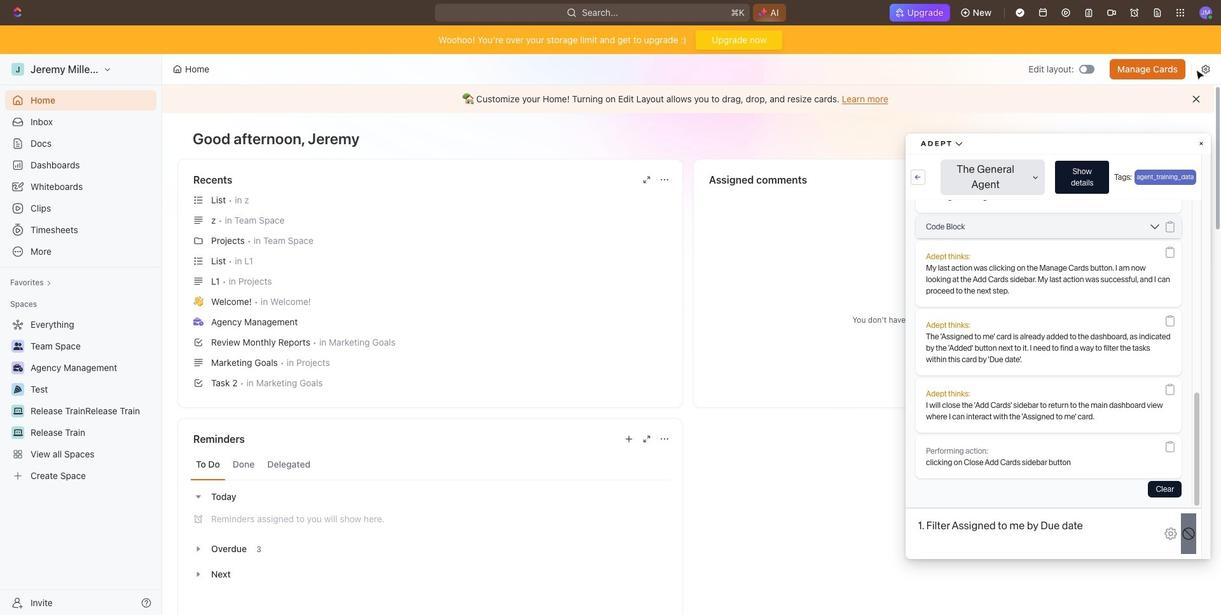 Task type: vqa. For each thing, say whether or not it's contained in the screenshot.
output
no



Task type: locate. For each thing, give the bounding box(es) containing it.
2 laptop code image from the top
[[13, 429, 23, 437]]

sidebar navigation
[[0, 54, 165, 616]]

1 horizontal spatial business time image
[[193, 318, 204, 326]]

0 horizontal spatial business time image
[[13, 364, 23, 372]]

0 vertical spatial laptop code image
[[13, 408, 23, 415]]

jeremy miller's workspace, , element
[[11, 63, 24, 76]]

laptop code image
[[13, 408, 23, 415], [13, 429, 23, 437]]

1 vertical spatial business time image
[[13, 364, 23, 372]]

1 vertical spatial laptop code image
[[13, 429, 23, 437]]

tree
[[5, 315, 156, 487]]

business time image inside sidebar navigation
[[13, 364, 23, 372]]

alert
[[162, 85, 1214, 113]]

tab list
[[191, 450, 670, 481]]

business time image
[[193, 318, 204, 326], [13, 364, 23, 372]]



Task type: describe. For each thing, give the bounding box(es) containing it.
1 laptop code image from the top
[[13, 408, 23, 415]]

tree inside sidebar navigation
[[5, 315, 156, 487]]

0 vertical spatial business time image
[[193, 318, 204, 326]]

user group image
[[13, 343, 23, 350]]

pizza slice image
[[14, 386, 22, 394]]



